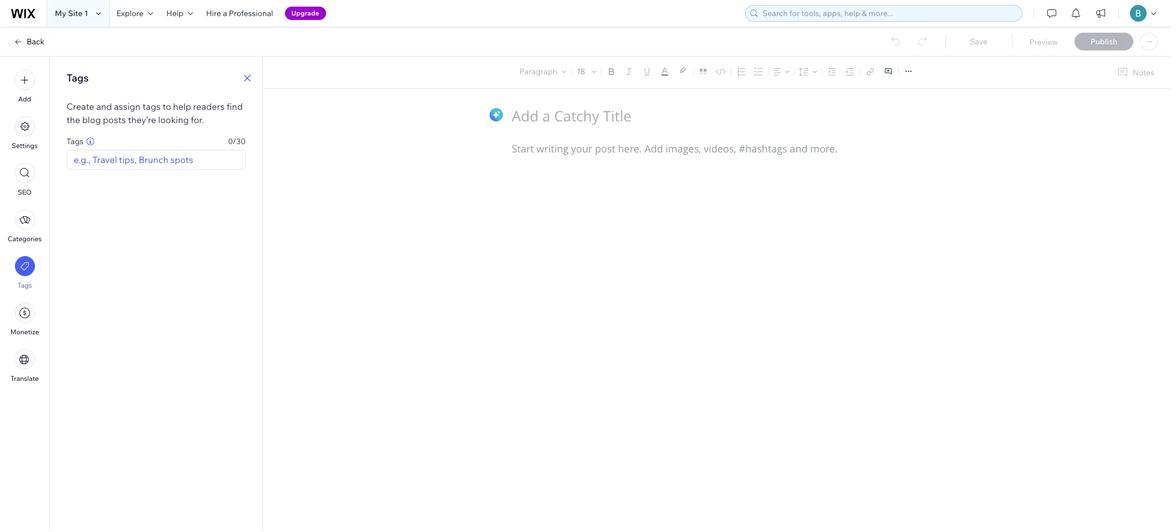 Task type: locate. For each thing, give the bounding box(es) containing it.
0 vertical spatial tags
[[67, 72, 89, 84]]

hire a professional
[[206, 8, 273, 18]]

blog
[[82, 114, 101, 125]]

e.g., travel tips, brunch spots button
[[74, 153, 193, 166]]

e.g., travel tips, brunch spots
[[74, 154, 193, 165]]

settings button
[[12, 117, 38, 150]]

create
[[67, 101, 94, 112]]

upgrade button
[[285, 7, 326, 20]]

back button
[[13, 37, 44, 47]]

they're
[[128, 114, 156, 125]]

hire a professional link
[[200, 0, 280, 27]]

Search for tools, apps, help & more... field
[[759, 6, 1019, 21]]

the
[[67, 114, 80, 125]]

hire
[[206, 8, 221, 18]]

create and assign tags to help readers find the blog posts they're looking for.
[[67, 101, 243, 125]]

tags up "create"
[[67, 72, 89, 84]]

translate button
[[11, 350, 39, 383]]

looking
[[158, 114, 189, 125]]

2 vertical spatial tags
[[17, 281, 32, 290]]

brunch
[[139, 154, 168, 165]]

upgrade
[[292, 9, 319, 17]]

explore
[[116, 8, 144, 18]]

a
[[223, 8, 227, 18]]

tags
[[67, 72, 89, 84], [67, 136, 84, 146], [17, 281, 32, 290]]

spots
[[170, 154, 193, 165]]

professional
[[229, 8, 273, 18]]

tags up monetize button
[[17, 281, 32, 290]]

notes button
[[1114, 65, 1158, 80]]

0 / 30
[[228, 136, 246, 146]]

tags button
[[15, 256, 35, 290]]

30
[[236, 136, 246, 146]]

categories
[[8, 235, 42, 243]]

e.g.,
[[74, 154, 91, 165]]

back
[[27, 37, 44, 47]]

/
[[233, 136, 236, 146]]

tags up e.g.,
[[67, 136, 84, 146]]

menu
[[0, 63, 49, 389]]

seo
[[18, 188, 32, 196]]



Task type: describe. For each thing, give the bounding box(es) containing it.
menu containing add
[[0, 63, 49, 389]]

for.
[[191, 114, 204, 125]]

to
[[163, 101, 171, 112]]

travel
[[93, 154, 117, 165]]

Add a Catchy Title text field
[[512, 106, 911, 126]]

tips,
[[119, 154, 137, 165]]

assign
[[114, 101, 141, 112]]

seo button
[[15, 163, 35, 196]]

Tags field
[[197, 150, 242, 169]]

help button
[[160, 0, 200, 27]]

find
[[227, 101, 243, 112]]

my
[[55, 8, 66, 18]]

categories button
[[8, 210, 42, 243]]

help
[[166, 8, 183, 18]]

and
[[96, 101, 112, 112]]

my site 1
[[55, 8, 88, 18]]

notes
[[1134, 67, 1155, 77]]

paragraph button
[[518, 64, 569, 79]]

tags inside tags button
[[17, 281, 32, 290]]

add button
[[15, 70, 35, 103]]

site
[[68, 8, 83, 18]]

posts
[[103, 114, 126, 125]]

0
[[228, 136, 233, 146]]

1 vertical spatial tags
[[67, 136, 84, 146]]

monetize button
[[10, 303, 39, 336]]

add
[[18, 95, 31, 103]]

settings
[[12, 141, 38, 150]]

tags
[[143, 101, 161, 112]]

1
[[84, 8, 88, 18]]

translate
[[11, 374, 39, 383]]

readers
[[193, 101, 225, 112]]

paragraph
[[520, 67, 558, 77]]

help
[[173, 101, 191, 112]]

monetize
[[10, 328, 39, 336]]



Task type: vqa. For each thing, say whether or not it's contained in the screenshot.
Actions
no



